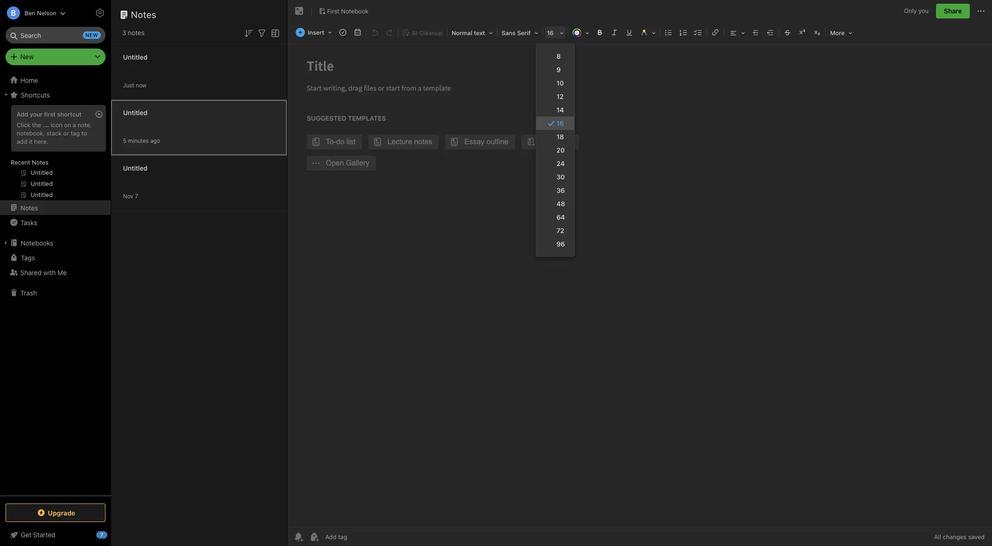 Task type: locate. For each thing, give the bounding box(es) containing it.
7 left click to collapse icon
[[100, 532, 103, 538]]

20 link
[[536, 143, 574, 157]]

36 link
[[536, 184, 574, 197]]

7 inside help and learning task checklist field
[[100, 532, 103, 538]]

30
[[557, 173, 565, 181]]

0 vertical spatial untitled
[[123, 53, 147, 61]]

8
[[557, 52, 561, 60]]

3 untitled from the top
[[123, 164, 147, 172]]

3
[[122, 29, 126, 37]]

notes
[[131, 9, 156, 20], [32, 159, 48, 166], [20, 204, 38, 212]]

ben nelson
[[25, 9, 56, 16]]

notebooks
[[21, 239, 53, 247]]

insert link image
[[709, 26, 722, 39]]

group inside tree
[[0, 102, 111, 204]]

1 vertical spatial 16
[[557, 119, 564, 127]]

16 up "18" on the right top of the page
[[557, 119, 564, 127]]

expand note image
[[294, 6, 305, 17]]

7 right nov
[[135, 193, 138, 200]]

48
[[557, 200, 565, 208]]

2 vertical spatial notes
[[20, 204, 38, 212]]

trash link
[[0, 286, 111, 300]]

Add filters field
[[256, 27, 267, 39]]

shared with me link
[[0, 265, 111, 280]]

0 vertical spatial 16
[[547, 29, 554, 37]]

Font color field
[[569, 26, 592, 39]]

Help and Learning task checklist field
[[0, 528, 111, 543]]

sans serif
[[502, 29, 531, 37]]

9 link
[[536, 63, 574, 76]]

0 horizontal spatial 7
[[100, 532, 103, 538]]

shortcuts
[[21, 91, 50, 99]]

notebook
[[341, 7, 368, 15]]

notes up tasks
[[20, 204, 38, 212]]

48 link
[[536, 197, 574, 211]]

untitled
[[123, 53, 147, 61], [123, 109, 147, 116], [123, 164, 147, 172]]

Sort options field
[[243, 27, 254, 39]]

7
[[135, 193, 138, 200], [100, 532, 103, 538]]

16 menu item
[[536, 117, 574, 130]]

saved
[[968, 534, 985, 541]]

or
[[63, 130, 69, 137]]

italic image
[[608, 26, 621, 39]]

untitled down notes
[[123, 53, 147, 61]]

recent notes
[[11, 159, 48, 166]]

1 horizontal spatial 16
[[557, 119, 564, 127]]

share button
[[936, 4, 970, 19]]

Insert field
[[293, 26, 335, 39]]

first
[[44, 111, 56, 118]]

click to collapse image
[[108, 529, 115, 540]]

16
[[547, 29, 554, 37], [557, 119, 564, 127]]

strikethrough image
[[781, 26, 794, 39]]

recent
[[11, 159, 30, 166]]

bulleted list image
[[662, 26, 675, 39]]

0 horizontal spatial 16
[[547, 29, 554, 37]]

9
[[557, 66, 561, 74]]

group containing add your first shortcut
[[0, 102, 111, 204]]

shared
[[20, 269, 42, 276]]

tasks button
[[0, 215, 111, 230]]

with
[[43, 269, 56, 276]]

2 untitled from the top
[[123, 109, 147, 116]]

1 horizontal spatial 7
[[135, 193, 138, 200]]

ben
[[25, 9, 35, 16]]

group
[[0, 102, 111, 204]]

add
[[17, 111, 28, 118]]

on
[[64, 121, 71, 129]]

untitled down the minutes
[[123, 164, 147, 172]]

3 notes
[[122, 29, 145, 37]]

64 link
[[536, 211, 574, 224]]

1 vertical spatial untitled
[[123, 109, 147, 116]]

untitled down the just now
[[123, 109, 147, 116]]

Account field
[[0, 4, 66, 22]]

home link
[[0, 73, 111, 87]]

72
[[557, 227, 564, 235]]

add tag image
[[309, 532, 320, 543]]

insert
[[308, 29, 324, 36]]

14 link
[[536, 103, 574, 117]]

tree containing home
[[0, 73, 111, 496]]

tags
[[21, 254, 35, 262]]

note window element
[[287, 0, 992, 546]]

5
[[123, 137, 127, 144]]

upgrade button
[[6, 504, 106, 522]]

bold image
[[593, 26, 606, 39]]

notes right recent
[[32, 159, 48, 166]]

18
[[557, 133, 564, 141]]

tree
[[0, 73, 111, 496]]

More actions field
[[975, 4, 987, 19]]

superscript image
[[796, 26, 809, 39]]

normal
[[452, 29, 472, 37]]

share
[[944, 7, 962, 15]]

first notebook
[[327, 7, 368, 15]]

1 vertical spatial 7
[[100, 532, 103, 538]]

more
[[830, 29, 845, 37]]

you
[[919, 7, 929, 14]]

now
[[136, 82, 146, 89]]

more actions image
[[975, 6, 987, 17]]

16 up 8 link on the top of page
[[547, 29, 554, 37]]

settings image
[[94, 7, 106, 19]]

Highlight field
[[637, 26, 659, 39]]

notes up notes
[[131, 9, 156, 20]]

Note Editor text field
[[287, 44, 992, 528]]

24 link
[[536, 157, 574, 170]]

text
[[474, 29, 485, 37]]

sans
[[502, 29, 516, 37]]

Add tag field
[[324, 533, 394, 541]]

tasks
[[20, 219, 37, 227]]

just now
[[123, 82, 146, 89]]

1 untitled from the top
[[123, 53, 147, 61]]

2 vertical spatial untitled
[[123, 164, 147, 172]]

a
[[73, 121, 76, 129]]

first notebook button
[[316, 5, 372, 18]]

to
[[81, 130, 87, 137]]

24
[[557, 160, 565, 168]]

shortcuts button
[[0, 87, 111, 102]]

new
[[20, 53, 34, 61]]

here.
[[34, 138, 48, 145]]

10 link
[[536, 76, 574, 90]]

only you
[[904, 7, 929, 14]]

it
[[29, 138, 33, 145]]

20
[[557, 146, 565, 154]]

36
[[557, 186, 565, 194]]

8 9 10
[[557, 52, 564, 87]]



Task type: describe. For each thing, give the bounding box(es) containing it.
shared with me
[[20, 269, 67, 276]]

expand notebooks image
[[2, 239, 10, 247]]

started
[[33, 531, 55, 539]]

Heading level field
[[448, 26, 496, 39]]

trash
[[20, 289, 37, 297]]

View options field
[[267, 27, 281, 39]]

nov
[[123, 193, 133, 200]]

notes
[[128, 29, 145, 37]]

96
[[557, 240, 565, 248]]

notebook,
[[17, 130, 45, 137]]

get
[[21, 531, 32, 539]]

add filters image
[[256, 28, 267, 39]]

16 inside 16 link
[[557, 119, 564, 127]]

changes
[[943, 534, 967, 541]]

nelson
[[37, 9, 56, 16]]

task image
[[336, 26, 349, 39]]

first
[[327, 7, 339, 15]]

the
[[32, 121, 41, 129]]

underline image
[[623, 26, 636, 39]]

icon
[[51, 121, 62, 129]]

checklist image
[[692, 26, 705, 39]]

new button
[[6, 49, 106, 65]]

dropdown list menu
[[536, 50, 574, 251]]

14
[[557, 106, 564, 114]]

notes link
[[0, 200, 111, 215]]

16 inside 16 field
[[547, 29, 554, 37]]

8 link
[[536, 50, 574, 63]]

home
[[20, 76, 38, 84]]

12
[[557, 93, 564, 100]]

1 vertical spatial notes
[[32, 159, 48, 166]]

tags button
[[0, 250, 111, 265]]

calendar event image
[[351, 26, 364, 39]]

numbered list image
[[677, 26, 690, 39]]

new
[[85, 32, 98, 38]]

all
[[934, 534, 941, 541]]

indent image
[[749, 26, 762, 39]]

normal text
[[452, 29, 485, 37]]

Search text field
[[12, 27, 99, 43]]

add a reminder image
[[293, 532, 304, 543]]

notebooks link
[[0, 236, 111, 250]]

just
[[123, 82, 134, 89]]

10
[[557, 79, 564, 87]]

18 link
[[536, 130, 574, 143]]

add
[[17, 138, 27, 145]]

minutes
[[128, 137, 149, 144]]

shortcut
[[57, 111, 82, 118]]

...
[[43, 121, 49, 129]]

0 vertical spatial notes
[[131, 9, 156, 20]]

stack
[[46, 130, 62, 137]]

outdent image
[[764, 26, 777, 39]]

untitled for minutes
[[123, 109, 147, 116]]

12 link
[[536, 90, 574, 103]]

click the ...
[[17, 121, 49, 129]]

notes inside "notes" link
[[20, 204, 38, 212]]

0 vertical spatial 7
[[135, 193, 138, 200]]

30 link
[[536, 170, 574, 184]]

96 link
[[536, 237, 574, 251]]

64
[[557, 213, 565, 221]]

tag
[[71, 130, 80, 137]]

ago
[[150, 137, 160, 144]]

only
[[904, 7, 917, 14]]

5 minutes ago
[[123, 137, 160, 144]]

me
[[58, 269, 67, 276]]

72 link
[[536, 224, 574, 237]]

serif
[[517, 29, 531, 37]]

Alignment field
[[725, 26, 748, 39]]

icon on a note, notebook, stack or tag to add it here.
[[17, 121, 92, 145]]

nov 7
[[123, 193, 138, 200]]

untitled for now
[[123, 53, 147, 61]]

get started
[[21, 531, 55, 539]]

untitled for 7
[[123, 164, 147, 172]]

click
[[17, 121, 30, 129]]

add your first shortcut
[[17, 111, 82, 118]]

Font size field
[[544, 26, 567, 39]]

Font family field
[[498, 26, 541, 39]]

your
[[30, 111, 42, 118]]

subscript image
[[811, 26, 824, 39]]

More field
[[827, 26, 855, 39]]

16 link
[[536, 117, 574, 130]]

new search field
[[12, 27, 101, 43]]

note,
[[78, 121, 92, 129]]



Task type: vqa. For each thing, say whether or not it's contained in the screenshot.
row group
no



